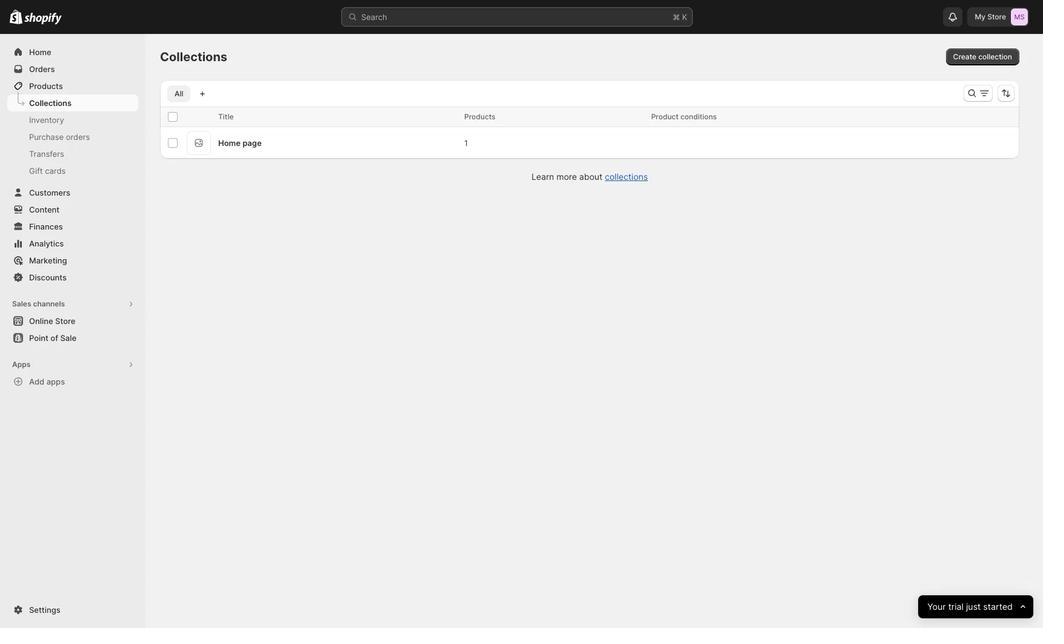 Task type: locate. For each thing, give the bounding box(es) containing it.
add apps
[[29, 377, 65, 387]]

gift cards link
[[7, 162, 138, 179]]

inventory
[[29, 115, 64, 125]]

customers
[[29, 188, 70, 198]]

collections up all at the left of page
[[160, 50, 227, 64]]

collections up inventory at the left
[[29, 98, 72, 108]]

store right my
[[988, 12, 1006, 21]]

1 horizontal spatial home
[[218, 138, 241, 148]]

shopify image
[[10, 10, 23, 24]]

products
[[29, 81, 63, 91], [464, 112, 496, 121]]

started
[[983, 602, 1013, 613]]

products link
[[7, 78, 138, 95]]

add
[[29, 377, 44, 387]]

products up 1
[[464, 112, 496, 121]]

all button
[[167, 85, 191, 102]]

products down the orders at the top left of page
[[29, 81, 63, 91]]

apps
[[12, 360, 30, 369]]

1 vertical spatial products
[[464, 112, 496, 121]]

marketing link
[[7, 252, 138, 269]]

collections link
[[7, 95, 138, 112]]

1 horizontal spatial products
[[464, 112, 496, 121]]

⌘ k
[[673, 12, 688, 22]]

collections link
[[605, 172, 648, 182]]

finances
[[29, 222, 63, 232]]

0 vertical spatial home
[[29, 47, 51, 57]]

customers link
[[7, 184, 138, 201]]

0 vertical spatial products
[[29, 81, 63, 91]]

home
[[29, 47, 51, 57], [218, 138, 241, 148]]

create collection
[[953, 52, 1012, 61]]

0 vertical spatial store
[[988, 12, 1006, 21]]

purchase orders link
[[7, 129, 138, 146]]

gift
[[29, 166, 43, 176]]

sales
[[12, 299, 31, 309]]

search
[[361, 12, 387, 22]]

my store image
[[1011, 8, 1028, 25]]

0 horizontal spatial products
[[29, 81, 63, 91]]

online
[[29, 316, 53, 326]]

collections
[[605, 172, 648, 182]]

your trial just started
[[928, 602, 1013, 613]]

store up sale
[[55, 316, 75, 326]]

title
[[218, 112, 234, 121]]

marketing
[[29, 256, 67, 266]]

0 vertical spatial collections
[[160, 50, 227, 64]]

0 horizontal spatial collections
[[29, 98, 72, 108]]

home left page
[[218, 138, 241, 148]]

point of sale button
[[0, 330, 146, 347]]

store inside button
[[55, 316, 75, 326]]

online store link
[[7, 313, 138, 330]]

home up the orders at the top left of page
[[29, 47, 51, 57]]

1 vertical spatial home
[[218, 138, 241, 148]]

0 horizontal spatial store
[[55, 316, 75, 326]]

1 vertical spatial store
[[55, 316, 75, 326]]

store
[[988, 12, 1006, 21], [55, 316, 75, 326]]

0 horizontal spatial home
[[29, 47, 51, 57]]

1 vertical spatial collections
[[29, 98, 72, 108]]

content link
[[7, 201, 138, 218]]

home link
[[7, 44, 138, 61]]

collections
[[160, 50, 227, 64], [29, 98, 72, 108]]

about
[[579, 172, 603, 182]]

inventory link
[[7, 112, 138, 129]]

1 horizontal spatial store
[[988, 12, 1006, 21]]

discounts link
[[7, 269, 138, 286]]

orders link
[[7, 61, 138, 78]]



Task type: describe. For each thing, give the bounding box(es) containing it.
orders
[[66, 132, 90, 142]]

conditions
[[681, 112, 717, 121]]

title button
[[218, 111, 246, 123]]

settings
[[29, 606, 60, 615]]

home for home
[[29, 47, 51, 57]]

sale
[[60, 333, 76, 343]]

discounts
[[29, 273, 67, 283]]

store for my store
[[988, 12, 1006, 21]]

home for home page
[[218, 138, 241, 148]]

of
[[51, 333, 58, 343]]

create
[[953, 52, 977, 61]]

your
[[928, 602, 946, 613]]

online store
[[29, 316, 75, 326]]

point of sale
[[29, 333, 76, 343]]

transfers
[[29, 149, 64, 159]]

content
[[29, 205, 60, 215]]

sales channels
[[12, 299, 65, 309]]

more
[[557, 172, 577, 182]]

point of sale link
[[7, 330, 138, 347]]

channels
[[33, 299, 65, 309]]

create collection link
[[946, 49, 1020, 65]]

point
[[29, 333, 48, 343]]

analytics link
[[7, 235, 138, 252]]

product conditions
[[651, 112, 717, 121]]

analytics
[[29, 239, 64, 249]]

trial
[[949, 602, 964, 613]]

transfers link
[[7, 146, 138, 162]]

learn more about collections
[[532, 172, 648, 182]]

my
[[975, 12, 986, 21]]

apps button
[[7, 356, 138, 373]]

sales channels button
[[7, 296, 138, 313]]

gift cards
[[29, 166, 66, 176]]

learn
[[532, 172, 554, 182]]

all
[[175, 89, 183, 98]]

your trial just started button
[[918, 596, 1034, 619]]

orders
[[29, 64, 55, 74]]

apps
[[46, 377, 65, 387]]

my store
[[975, 12, 1006, 21]]

collection
[[979, 52, 1012, 61]]

add apps button
[[7, 373, 138, 390]]

settings link
[[7, 602, 138, 619]]

just
[[966, 602, 981, 613]]

store for online store
[[55, 316, 75, 326]]

online store button
[[0, 313, 146, 330]]

page
[[243, 138, 262, 148]]

finances link
[[7, 218, 138, 235]]

k
[[682, 12, 688, 22]]

1
[[464, 138, 468, 148]]

purchase
[[29, 132, 64, 142]]

home page link
[[218, 138, 262, 148]]

product
[[651, 112, 679, 121]]

1 horizontal spatial collections
[[160, 50, 227, 64]]

⌘
[[673, 12, 680, 22]]

purchase orders
[[29, 132, 90, 142]]

home page
[[218, 138, 262, 148]]

cards
[[45, 166, 66, 176]]

shopify image
[[24, 13, 62, 25]]



Task type: vqa. For each thing, say whether or not it's contained in the screenshot.
text box
no



